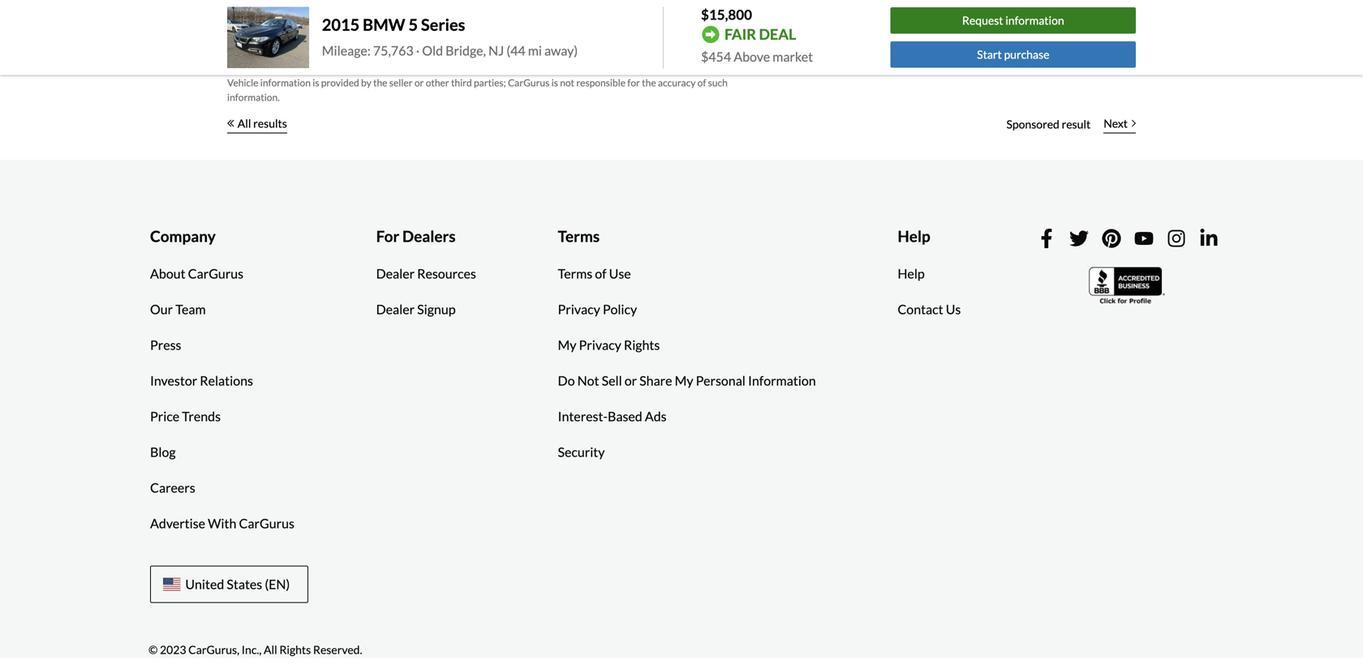 Task type: vqa. For each thing, say whether or not it's contained in the screenshot.
5
yes



Task type: describe. For each thing, give the bounding box(es) containing it.
1 help from the top
[[898, 227, 931, 246]]

2015 bmw 5 series mileage: 75,763 · old bridge, nj (44 mi away)
[[322, 15, 578, 58]]

not
[[560, 77, 575, 89]]

to
[[717, 31, 726, 43]]

$454 above market
[[701, 49, 813, 65]]

fair deal
[[725, 25, 796, 43]]

sell
[[602, 373, 622, 389]]

responsible
[[576, 77, 626, 89]]

help link
[[886, 256, 937, 292]]

for dealers
[[376, 227, 456, 246]]

united
[[185, 577, 224, 593]]

all results link
[[227, 106, 287, 142]]

based
[[608, 409, 643, 425]]

bmw
[[363, 15, 405, 34]]

states
[[227, 577, 262, 593]]

the left the 'seller'
[[373, 77, 388, 89]]

1 horizontal spatial and
[[385, 46, 401, 58]]

series
[[421, 15, 465, 34]]

all results
[[238, 117, 287, 130]]

my privacy rights
[[558, 337, 660, 353]]

start
[[977, 47, 1002, 61]]

contact
[[898, 302, 944, 317]]

1 on from the left
[[469, 31, 479, 43]]

deal
[[759, 25, 796, 43]]

autocheck terms and conditions link
[[241, 46, 383, 58]]

signup
[[417, 302, 456, 317]]

5
[[409, 15, 418, 34]]

2 help from the top
[[898, 266, 925, 282]]

1 vehicle history data provided by experian autocheck on dec 13, 2023. this data, and any reliance on it is subject to the autocheck terms and conditions and the cargurus terms of use .
[[227, 31, 742, 58]]

interest-based ads
[[558, 409, 667, 425]]

not
[[577, 373, 599, 389]]

advertise with cargurus
[[150, 516, 295, 532]]

cargurus inside vehicle information is provided by the seller or other third parties; cargurus is not responsible for the accuracy of such information.
[[508, 77, 550, 89]]

click for the bbb business review of this auto listing service in cambridge ma image
[[1089, 265, 1167, 306]]

blog link
[[138, 435, 188, 470]]

press link
[[138, 328, 194, 363]]

is inside 1 vehicle history data provided by experian autocheck on dec 13, 2023. this data, and any reliance on it is subject to the autocheck terms and conditions and the cargurus terms of use .
[[676, 31, 683, 43]]

bridge,
[[446, 42, 486, 58]]

do not sell or share my personal information
[[558, 373, 816, 389]]

by inside 1 vehicle history data provided by experian autocheck on dec 13, 2023. this data, and any reliance on it is subject to the autocheck terms and conditions and the cargurus terms of use .
[[367, 31, 377, 43]]

0 horizontal spatial and
[[319, 46, 334, 58]]

above
[[734, 49, 770, 65]]

investor relations link
[[138, 363, 265, 399]]

data,
[[562, 31, 583, 43]]

cargurus inside 1 vehicle history data provided by experian autocheck on dec 13, 2023. this data, and any reliance on it is subject to the autocheck terms and conditions and the cargurus terms of use .
[[419, 46, 460, 58]]

experian
[[379, 31, 417, 43]]

security link
[[546, 435, 617, 470]]

policy
[[603, 302, 637, 317]]

investor relations
[[150, 373, 253, 389]]

the right for
[[642, 77, 656, 89]]

13,
[[500, 31, 513, 43]]

about cargurus
[[150, 266, 244, 282]]

dealer for dealer signup
[[376, 302, 415, 317]]

provided inside vehicle information is provided by the seller or other third parties; cargurus is not responsible for the accuracy of such information.
[[321, 77, 359, 89]]

results
[[253, 117, 287, 130]]

the right the to
[[728, 31, 742, 43]]

conditions
[[336, 46, 383, 58]]

request information button
[[891, 7, 1136, 34]]

about cargurus link
[[138, 256, 256, 292]]

next
[[1104, 117, 1128, 130]]

cargurus up team
[[188, 266, 244, 282]]

information
[[748, 373, 816, 389]]

cargurus,
[[188, 643, 239, 657]]

parties;
[[474, 77, 506, 89]]

mileage:
[[322, 42, 371, 58]]

history
[[274, 31, 304, 43]]

all inside 'link'
[[238, 117, 251, 130]]

investor
[[150, 373, 197, 389]]

sponsored result
[[1007, 117, 1091, 131]]

terms up privacy policy
[[558, 266, 593, 282]]

price trends
[[150, 409, 221, 425]]

0 horizontal spatial is
[[313, 77, 319, 89]]

resources
[[417, 266, 476, 282]]

terms down data
[[291, 46, 317, 58]]

seller
[[389, 77, 413, 89]]

it
[[668, 31, 674, 43]]

of inside vehicle information is provided by the seller or other third parties; cargurus is not responsible for the accuracy of such information.
[[698, 77, 706, 89]]

start purchase button
[[891, 41, 1136, 68]]

security
[[558, 444, 605, 460]]

reserved.
[[313, 643, 362, 657]]

advertise with cargurus link
[[138, 506, 307, 542]]

dealer resources link
[[364, 256, 488, 292]]

or inside vehicle information is provided by the seller or other third parties; cargurus is not responsible for the accuracy of such information.
[[415, 77, 424, 89]]

purchase
[[1004, 47, 1050, 61]]

with
[[208, 516, 236, 532]]

result
[[1062, 117, 1091, 131]]

data
[[306, 31, 325, 43]]

dealers
[[402, 227, 456, 246]]

my privacy rights link
[[546, 328, 672, 363]]



Task type: locate. For each thing, give the bounding box(es) containing it.
0 vertical spatial vehicle
[[241, 31, 272, 43]]

my right share
[[675, 373, 693, 389]]

on left dec
[[469, 31, 479, 43]]

2023.
[[515, 31, 540, 43]]

0 vertical spatial information
[[1006, 14, 1065, 27]]

information inside button
[[1006, 14, 1065, 27]]

dealer signup
[[376, 302, 456, 317]]

old
[[422, 42, 443, 58]]

0 vertical spatial or
[[415, 77, 424, 89]]

0 vertical spatial by
[[367, 31, 377, 43]]

2 horizontal spatial and
[[585, 31, 600, 43]]

company
[[150, 227, 216, 246]]

1 dealer from the top
[[376, 266, 415, 282]]

1 vertical spatial rights
[[279, 643, 311, 657]]

of up privacy policy
[[595, 266, 607, 282]]

75,763
[[373, 42, 414, 58]]

cargurus terms of use link
[[419, 46, 517, 58]]

2015 bmw 5 series image
[[227, 7, 309, 68]]

other
[[426, 77, 449, 89]]

provided inside 1 vehicle history data provided by experian autocheck on dec 13, 2023. this data, and any reliance on it is subject to the autocheck terms and conditions and the cargurus terms of use .
[[327, 31, 365, 43]]

2 on from the left
[[655, 31, 666, 43]]

careers
[[150, 480, 195, 496]]

provided up conditions at the top left of the page
[[327, 31, 365, 43]]

mi
[[528, 42, 542, 58]]

information up information.
[[260, 77, 311, 89]]

us image
[[163, 578, 180, 591]]

1 horizontal spatial of
[[595, 266, 607, 282]]

dealer signup link
[[364, 292, 468, 328]]

1 vertical spatial use
[[609, 266, 631, 282]]

0 vertical spatial autocheck
[[419, 31, 467, 43]]

help
[[898, 227, 931, 246], [898, 266, 925, 282]]

1 horizontal spatial use
[[609, 266, 631, 282]]

accuracy
[[658, 77, 696, 89]]

all
[[238, 117, 251, 130], [264, 643, 277, 657]]

1 vertical spatial dealer
[[376, 302, 415, 317]]

and down data
[[319, 46, 334, 58]]

use down 13,
[[501, 46, 517, 58]]

2 dealer from the top
[[376, 302, 415, 317]]

cargurus down series
[[419, 46, 460, 58]]

0 vertical spatial help
[[898, 227, 931, 246]]

fair
[[725, 25, 756, 43]]

vehicle inside vehicle information is provided by the seller or other third parties; cargurus is not responsible for the accuracy of such information.
[[227, 77, 258, 89]]

1 horizontal spatial my
[[675, 373, 693, 389]]

0 vertical spatial privacy
[[558, 302, 600, 317]]

information.
[[227, 91, 280, 103]]

interest-
[[558, 409, 608, 425]]

$15,800
[[701, 6, 752, 23]]

careers link
[[138, 470, 208, 506]]

information for request
[[1006, 14, 1065, 27]]

1 vertical spatial autocheck
[[241, 46, 289, 58]]

market
[[773, 49, 813, 65]]

sponsored
[[1007, 117, 1060, 131]]

0 horizontal spatial all
[[238, 117, 251, 130]]

0 horizontal spatial or
[[415, 77, 424, 89]]

rights left reserved.
[[279, 643, 311, 657]]

such
[[708, 77, 728, 89]]

cargurus
[[419, 46, 460, 58], [508, 77, 550, 89], [188, 266, 244, 282], [239, 516, 295, 532]]

next link
[[1097, 106, 1143, 142]]

information inside vehicle information is provided by the seller or other third parties; cargurus is not responsible for the accuracy of such information.
[[260, 77, 311, 89]]

1 vertical spatial provided
[[321, 77, 359, 89]]

0 horizontal spatial of
[[490, 46, 499, 58]]

do not sell or share my personal information link
[[546, 363, 828, 399]]

0 vertical spatial use
[[501, 46, 517, 58]]

relations
[[200, 373, 253, 389]]

0 vertical spatial provided
[[327, 31, 365, 43]]

our
[[150, 302, 173, 317]]

privacy
[[558, 302, 600, 317], [579, 337, 622, 353]]

is right it
[[676, 31, 683, 43]]

request information
[[962, 14, 1065, 27]]

and left 'any'
[[585, 31, 600, 43]]

©
[[149, 643, 158, 657]]

price
[[150, 409, 180, 425]]

0 vertical spatial of
[[490, 46, 499, 58]]

1 horizontal spatial rights
[[624, 337, 660, 353]]

privacy policy
[[558, 302, 637, 317]]

1 vertical spatial by
[[361, 77, 371, 89]]

of
[[490, 46, 499, 58], [698, 77, 706, 89], [595, 266, 607, 282]]

0 horizontal spatial use
[[501, 46, 517, 58]]

team
[[175, 302, 206, 317]]

vehicle information is provided by the seller or other third parties; cargurus is not responsible for the accuracy of such information.
[[227, 77, 728, 103]]

cargurus down .
[[508, 77, 550, 89]]

1 horizontal spatial on
[[655, 31, 666, 43]]

terms of use link
[[546, 256, 643, 292]]

by
[[367, 31, 377, 43], [361, 77, 371, 89]]

by inside vehicle information is provided by the seller or other third parties; cargurus is not responsible for the accuracy of such information.
[[361, 77, 371, 89]]

information up the purchase
[[1006, 14, 1065, 27]]

privacy inside my privacy rights link
[[579, 337, 622, 353]]

my
[[558, 337, 577, 353], [675, 373, 693, 389]]

trends
[[182, 409, 221, 425]]

is left not
[[552, 77, 558, 89]]

or right sell
[[625, 373, 637, 389]]

dec
[[481, 31, 498, 43]]

1 vertical spatial of
[[698, 77, 706, 89]]

0 vertical spatial my
[[558, 337, 577, 353]]

vehicle right the 1
[[241, 31, 272, 43]]

this
[[542, 31, 560, 43]]

privacy down terms of use link
[[558, 302, 600, 317]]

terms down dec
[[462, 46, 488, 58]]

dealer for dealer resources
[[376, 266, 415, 282]]

us
[[946, 302, 961, 317]]

privacy policy link
[[546, 292, 649, 328]]

vehicle up information.
[[227, 77, 258, 89]]

.
[[517, 46, 519, 58]]

all right inc.,
[[264, 643, 277, 657]]

inc.,
[[242, 643, 262, 657]]

price trends link
[[138, 399, 233, 435]]

1 horizontal spatial information
[[1006, 14, 1065, 27]]

1 vertical spatial help
[[898, 266, 925, 282]]

1 horizontal spatial all
[[264, 643, 277, 657]]

do
[[558, 373, 575, 389]]

0 vertical spatial rights
[[624, 337, 660, 353]]

dealer left the signup at the left top of page
[[376, 302, 415, 317]]

1
[[227, 31, 233, 43]]

by up conditions at the top left of the page
[[367, 31, 377, 43]]

and down experian
[[385, 46, 401, 58]]

about
[[150, 266, 186, 282]]

or right the 'seller'
[[415, 77, 424, 89]]

my up do on the bottom left of the page
[[558, 337, 577, 353]]

cargurus right with
[[239, 516, 295, 532]]

dealer resources
[[376, 266, 476, 282]]

contact us link
[[886, 292, 973, 328]]

2 vertical spatial of
[[595, 266, 607, 282]]

0 horizontal spatial on
[[469, 31, 479, 43]]

the down experian
[[403, 46, 417, 58]]

2 horizontal spatial of
[[698, 77, 706, 89]]

2 horizontal spatial is
[[676, 31, 683, 43]]

information
[[1006, 14, 1065, 27], [260, 77, 311, 89]]

help up the contact
[[898, 266, 925, 282]]

autocheck
[[419, 31, 467, 43], [241, 46, 289, 58]]

for
[[628, 77, 640, 89]]

1 vertical spatial vehicle
[[227, 77, 258, 89]]

chevron double left image
[[227, 119, 234, 127]]

1 horizontal spatial is
[[552, 77, 558, 89]]

ads
[[645, 409, 667, 425]]

use
[[501, 46, 517, 58], [609, 266, 631, 282]]

1 vertical spatial or
[[625, 373, 637, 389]]

rights up share
[[624, 337, 660, 353]]

of inside 1 vehicle history data provided by experian autocheck on dec 13, 2023. this data, and any reliance on it is subject to the autocheck terms and conditions and the cargurus terms of use .
[[490, 46, 499, 58]]

any
[[602, 31, 617, 43]]

privacy down the privacy policy link
[[579, 337, 622, 353]]

1 horizontal spatial or
[[625, 373, 637, 389]]

interest-based ads link
[[546, 399, 679, 435]]

all right chevron double left image
[[238, 117, 251, 130]]

2015
[[322, 15, 360, 34]]

1 vertical spatial my
[[675, 373, 693, 389]]

our team
[[150, 302, 206, 317]]

$454
[[701, 49, 731, 65]]

0 horizontal spatial rights
[[279, 643, 311, 657]]

for
[[376, 227, 399, 246]]

my inside "link"
[[675, 373, 693, 389]]

share
[[640, 373, 672, 389]]

use up policy
[[609, 266, 631, 282]]

help up help link on the right
[[898, 227, 931, 246]]

is down autocheck terms and conditions 'link'
[[313, 77, 319, 89]]

subject
[[684, 31, 715, 43]]

vehicle inside 1 vehicle history data provided by experian autocheck on dec 13, 2023. this data, and any reliance on it is subject to the autocheck terms and conditions and the cargurus terms of use .
[[241, 31, 272, 43]]

is
[[676, 31, 683, 43], [313, 77, 319, 89], [552, 77, 558, 89]]

1 vertical spatial information
[[260, 77, 311, 89]]

1 vertical spatial privacy
[[579, 337, 622, 353]]

provided
[[327, 31, 365, 43], [321, 77, 359, 89]]

of down dec
[[490, 46, 499, 58]]

·
[[416, 42, 420, 58]]

use inside 1 vehicle history data provided by experian autocheck on dec 13, 2023. this data, and any reliance on it is subject to the autocheck terms and conditions and the cargurus terms of use .
[[501, 46, 517, 58]]

0 horizontal spatial my
[[558, 337, 577, 353]]

reliance
[[619, 31, 653, 43]]

dealer
[[376, 266, 415, 282], [376, 302, 415, 317]]

information for vehicle
[[260, 77, 311, 89]]

advertise
[[150, 516, 205, 532]]

0 vertical spatial all
[[238, 117, 251, 130]]

(44
[[507, 42, 526, 58]]

0 vertical spatial dealer
[[376, 266, 415, 282]]

provided down mileage:
[[321, 77, 359, 89]]

request
[[962, 14, 1004, 27]]

dealer down for
[[376, 266, 415, 282]]

of left such
[[698, 77, 706, 89]]

0 horizontal spatial information
[[260, 77, 311, 89]]

blog
[[150, 444, 176, 460]]

chevron right image
[[1132, 119, 1136, 127]]

personal
[[696, 373, 746, 389]]

terms up terms of use
[[558, 227, 600, 246]]

1 vertical spatial all
[[264, 643, 277, 657]]

2023
[[160, 643, 186, 657]]

or inside "link"
[[625, 373, 637, 389]]

by down conditions at the top left of the page
[[361, 77, 371, 89]]

press
[[150, 337, 181, 353]]

0 horizontal spatial autocheck
[[241, 46, 289, 58]]

on left it
[[655, 31, 666, 43]]

1 horizontal spatial autocheck
[[419, 31, 467, 43]]



